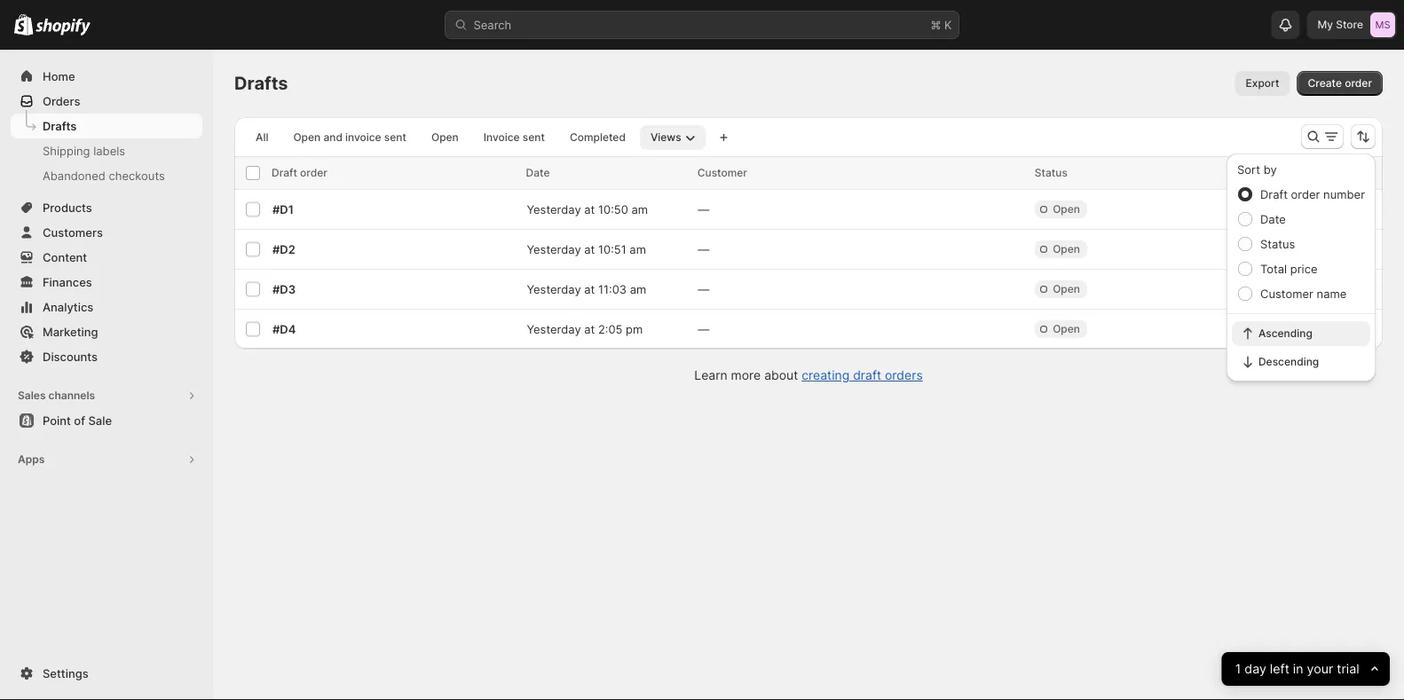 Task type: vqa. For each thing, say whether or not it's contained in the screenshot.
DISCOUNTS link
yes



Task type: locate. For each thing, give the bounding box(es) containing it.
1 vertical spatial order
[[300, 167, 328, 179]]

open
[[293, 131, 321, 144], [432, 131, 459, 144], [1053, 203, 1081, 216], [1053, 243, 1081, 256], [1053, 283, 1081, 296], [1053, 323, 1081, 336]]

2 at from the top
[[585, 242, 595, 256]]

sales channels button
[[11, 384, 202, 409]]

ascending
[[1259, 327, 1313, 340]]

at left the 2:05 pm
[[585, 322, 595, 336]]

#d1 link
[[273, 202, 294, 216]]

1 vertical spatial customer
[[1261, 287, 1314, 301]]

2 — from the top
[[698, 242, 710, 256]]

at for 10:50 am
[[585, 202, 595, 216]]

create
[[1309, 77, 1343, 90]]

3 yesterday from the top
[[527, 282, 581, 296]]

order left number
[[1292, 187, 1321, 201]]

— up learn on the bottom of page
[[698, 322, 710, 336]]

draft down by
[[1261, 187, 1288, 201]]

yesterday up yesterday at 11:03 am
[[527, 242, 581, 256]]

products link
[[11, 195, 202, 220]]

3 — from the top
[[698, 282, 710, 296]]

1 horizontal spatial drafts
[[234, 72, 288, 94]]

point
[[43, 414, 71, 428]]

0 vertical spatial status
[[1035, 167, 1068, 179]]

2 horizontal spatial order
[[1346, 77, 1373, 90]]

at
[[585, 202, 595, 216], [585, 242, 595, 256], [585, 282, 595, 296], [585, 322, 595, 336]]

1 horizontal spatial status
[[1261, 237, 1296, 251]]

yesterday up the yesterday at 10:51 am
[[527, 202, 581, 216]]

date down draft order number
[[1261, 212, 1287, 226]]

0 horizontal spatial draft
[[272, 167, 297, 179]]

order down and
[[300, 167, 328, 179]]

sale
[[88, 414, 112, 428]]

10:51 am
[[599, 242, 646, 256]]

at left the 10:51 am
[[585, 242, 595, 256]]

draft
[[272, 167, 297, 179], [1261, 187, 1288, 201]]

at for 11:03 am
[[585, 282, 595, 296]]

more
[[731, 368, 761, 383]]

orders link
[[11, 89, 202, 114]]

at for 2:05 pm
[[585, 322, 595, 336]]

customers
[[43, 226, 103, 239]]

orders
[[43, 94, 80, 108]]

11:03 am
[[599, 282, 647, 296]]

learn more about creating draft orders
[[695, 368, 923, 383]]

yesterday down yesterday at 11:03 am
[[527, 322, 581, 336]]

customers link
[[11, 220, 202, 245]]

shopify image
[[14, 14, 33, 35], [36, 18, 91, 36]]

1 horizontal spatial draft
[[1261, 187, 1288, 201]]

tab list
[[242, 124, 710, 150]]

— right '11:03 am'
[[698, 282, 710, 296]]

1
[[1236, 662, 1242, 677]]

apps button
[[11, 448, 202, 472]]

finances
[[43, 275, 92, 289]]

1 horizontal spatial shopify image
[[36, 18, 91, 36]]

open and invoice sent link
[[283, 125, 417, 150]]

sales
[[18, 389, 46, 402]]

1 horizontal spatial order
[[1292, 187, 1321, 201]]

order for draft order
[[300, 167, 328, 179]]

marketing
[[43, 325, 98, 339]]

export button
[[1236, 71, 1291, 96]]

invoice
[[484, 131, 520, 144]]

1 vertical spatial date
[[1261, 212, 1287, 226]]

0 horizontal spatial customer
[[698, 167, 748, 179]]

my store image
[[1371, 12, 1396, 37]]

— for 10:51 am
[[698, 242, 710, 256]]

3 at from the top
[[585, 282, 595, 296]]

usd right '$17.00'
[[1349, 322, 1373, 336]]

status
[[1035, 167, 1068, 179], [1261, 237, 1296, 251]]

1 — from the top
[[698, 202, 710, 216]]

— right the 10:51 am
[[698, 242, 710, 256]]

drafts
[[234, 72, 288, 94], [43, 119, 77, 133]]

price
[[1291, 262, 1318, 276]]

yesterday up yesterday at 2:05 pm
[[527, 282, 581, 296]]

at for 10:51 am
[[585, 242, 595, 256]]

$150.00 usd
[[1298, 282, 1373, 296]]

discounts
[[43, 350, 98, 364]]

1 vertical spatial status
[[1261, 237, 1296, 251]]

customer down views dropdown button
[[698, 167, 748, 179]]

invoice sent link
[[473, 125, 556, 150]]

1 sent from the left
[[384, 131, 407, 144]]

0 vertical spatial order
[[1346, 77, 1373, 90]]

0 vertical spatial customer
[[698, 167, 748, 179]]

creating draft orders link
[[802, 368, 923, 383]]

drafts link
[[11, 114, 202, 139]]

#d3 link
[[273, 282, 296, 296]]

open for yesterday at 11:03 am
[[1053, 283, 1081, 296]]

1 yesterday from the top
[[527, 202, 581, 216]]

marketing link
[[11, 320, 202, 345]]

1 horizontal spatial customer
[[1261, 287, 1314, 301]]

1 usd from the top
[[1349, 282, 1373, 296]]

0 vertical spatial draft
[[272, 167, 297, 179]]

learn
[[695, 368, 728, 383]]

channels
[[48, 389, 95, 402]]

4 yesterday from the top
[[527, 322, 581, 336]]

tab list containing all
[[242, 124, 710, 150]]

1 at from the top
[[585, 202, 595, 216]]

drafts up all
[[234, 72, 288, 94]]

open and invoice sent
[[293, 131, 407, 144]]

1 vertical spatial draft
[[1261, 187, 1288, 201]]

yesterday for yesterday at 11:03 am
[[527, 282, 581, 296]]

point of sale button
[[0, 409, 213, 433]]

1 vertical spatial usd
[[1349, 322, 1373, 336]]

0 horizontal spatial sent
[[384, 131, 407, 144]]

home link
[[11, 64, 202, 89]]

draft order
[[272, 167, 328, 179]]

sent right the invoice
[[384, 131, 407, 144]]

at left '11:03 am'
[[585, 282, 595, 296]]

customer for customer
[[698, 167, 748, 179]]

$150.00
[[1298, 282, 1345, 296]]

customer
[[698, 167, 748, 179], [1261, 287, 1314, 301]]

1 horizontal spatial date
[[1261, 212, 1287, 226]]

2 usd from the top
[[1349, 322, 1373, 336]]

draft order number
[[1261, 187, 1366, 201]]

customer down total price
[[1261, 287, 1314, 301]]

1 vertical spatial drafts
[[43, 119, 77, 133]]

labels
[[93, 144, 125, 158]]

— down views dropdown button
[[698, 202, 710, 216]]

1 horizontal spatial sent
[[523, 131, 545, 144]]

drafts down the 'orders'
[[43, 119, 77, 133]]

usd right name
[[1349, 282, 1373, 296]]

draft up the #d1 link
[[272, 167, 297, 179]]

all link
[[245, 125, 279, 150]]

order for draft order number
[[1292, 187, 1321, 201]]

sent
[[384, 131, 407, 144], [523, 131, 545, 144]]

shipping labels link
[[11, 139, 202, 163]]

0 vertical spatial usd
[[1349, 282, 1373, 296]]

open link
[[421, 125, 470, 150]]

10:50 am
[[599, 202, 648, 216]]

date down invoice sent link
[[526, 167, 550, 179]]

0 horizontal spatial order
[[300, 167, 328, 179]]

sent right invoice
[[523, 131, 545, 144]]

2 yesterday from the top
[[527, 242, 581, 256]]

0 vertical spatial date
[[526, 167, 550, 179]]

completed link
[[559, 125, 637, 150]]

4 at from the top
[[585, 322, 595, 336]]

yesterday for yesterday at 2:05 pm
[[527, 322, 581, 336]]

shipping labels
[[43, 144, 125, 158]]

4 — from the top
[[698, 322, 710, 336]]

at left 10:50 am
[[585, 202, 595, 216]]

2 vertical spatial order
[[1292, 187, 1321, 201]]

order
[[1346, 77, 1373, 90], [300, 167, 328, 179], [1292, 187, 1321, 201]]

0 horizontal spatial drafts
[[43, 119, 77, 133]]

0 horizontal spatial status
[[1035, 167, 1068, 179]]

order right create
[[1346, 77, 1373, 90]]

k
[[945, 18, 952, 32]]

yesterday at 10:51 am
[[527, 242, 646, 256]]

yesterday for yesterday at 10:51 am
[[527, 242, 581, 256]]



Task type: describe. For each thing, give the bounding box(es) containing it.
shipping
[[43, 144, 90, 158]]

my store
[[1318, 18, 1364, 31]]

#d4
[[273, 322, 296, 336]]

invoice
[[346, 131, 382, 144]]

day
[[1245, 662, 1267, 677]]

0 vertical spatial drafts
[[234, 72, 288, 94]]

0 horizontal spatial date
[[526, 167, 550, 179]]

apps
[[18, 453, 45, 466]]

home
[[43, 69, 75, 83]]

⌘ k
[[931, 18, 952, 32]]

open for yesterday at 10:51 am
[[1053, 243, 1081, 256]]

create order
[[1309, 77, 1373, 90]]

point of sale
[[43, 414, 112, 428]]

number
[[1324, 187, 1366, 201]]

1 day left in your trial
[[1236, 662, 1360, 677]]

draft
[[854, 368, 882, 383]]

content
[[43, 250, 87, 264]]

your
[[1308, 662, 1334, 677]]

and
[[324, 131, 343, 144]]

#d2
[[273, 242, 296, 256]]

#d1
[[273, 202, 294, 216]]

yesterday at 11:03 am
[[527, 282, 647, 296]]

analytics
[[43, 300, 94, 314]]

creating
[[802, 368, 850, 383]]

0 horizontal spatial shopify image
[[14, 14, 33, 35]]

#d3
[[273, 282, 296, 296]]

#d4 link
[[273, 322, 296, 336]]

by
[[1264, 163, 1278, 176]]

about
[[765, 368, 799, 383]]

descending
[[1259, 356, 1320, 369]]

open for yesterday at 10:50 am
[[1053, 203, 1081, 216]]

analytics link
[[11, 295, 202, 320]]

draft for draft order number
[[1261, 187, 1288, 201]]

$17.00 usd
[[1305, 322, 1373, 336]]

— for 2:05 pm
[[698, 322, 710, 336]]

usd for $150.00 usd
[[1349, 282, 1373, 296]]

descending button
[[1233, 350, 1371, 375]]

abandoned checkouts
[[43, 169, 165, 182]]

customer for customer name
[[1261, 287, 1314, 301]]

total
[[1261, 262, 1288, 276]]

2:05 pm
[[599, 322, 643, 336]]

1 day left in your trial button
[[1223, 653, 1391, 686]]

all
[[256, 131, 269, 144]]

— for 10:50 am
[[698, 202, 710, 216]]

abandoned checkouts link
[[11, 163, 202, 188]]

settings
[[43, 667, 89, 681]]

my
[[1318, 18, 1334, 31]]

settings link
[[11, 662, 202, 686]]

ascending button
[[1233, 321, 1371, 346]]

search
[[474, 18, 512, 32]]

in
[[1294, 662, 1304, 677]]

sales channels
[[18, 389, 95, 402]]

store
[[1337, 18, 1364, 31]]

sort by
[[1238, 163, 1278, 176]]

yesterday at 2:05 pm
[[527, 322, 643, 336]]

open for yesterday at 2:05 pm
[[1053, 323, 1081, 336]]

views button
[[640, 125, 707, 150]]

trial
[[1338, 662, 1360, 677]]

customer name
[[1261, 287, 1347, 301]]

checkouts
[[109, 169, 165, 182]]

content link
[[11, 245, 202, 270]]

discounts link
[[11, 345, 202, 369]]

create order link
[[1298, 71, 1384, 96]]

of
[[74, 414, 85, 428]]

abandoned
[[43, 169, 106, 182]]

— for 11:03 am
[[698, 282, 710, 296]]

sort
[[1238, 163, 1261, 176]]

point of sale link
[[11, 409, 202, 433]]

invoice sent
[[484, 131, 545, 144]]

products
[[43, 201, 92, 214]]

name
[[1317, 287, 1347, 301]]

export
[[1246, 77, 1280, 90]]

views
[[651, 131, 682, 144]]

completed
[[570, 131, 626, 144]]

left
[[1271, 662, 1290, 677]]

orders
[[885, 368, 923, 383]]

draft for draft order
[[272, 167, 297, 179]]

2 sent from the left
[[523, 131, 545, 144]]

order for create order
[[1346, 77, 1373, 90]]

⌘
[[931, 18, 942, 32]]

usd for $17.00 usd
[[1349, 322, 1373, 336]]

yesterday for yesterday at 10:50 am
[[527, 202, 581, 216]]



